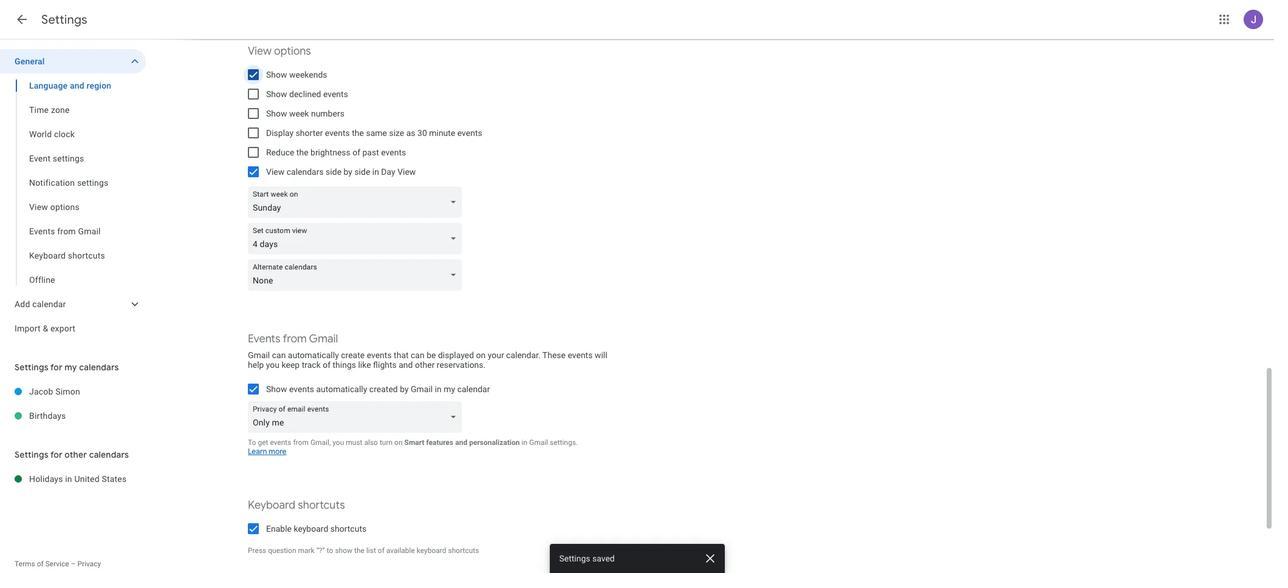 Task type: describe. For each thing, give the bounding box(es) containing it.
1 side from the left
[[326, 167, 342, 177]]

language and region
[[29, 81, 111, 91]]

show events automatically created by gmail in my calendar
[[266, 385, 490, 395]]

holidays in united states
[[29, 475, 127, 484]]

like
[[358, 360, 371, 370]]

offline
[[29, 275, 55, 285]]

1 horizontal spatial my
[[444, 385, 455, 395]]

gmail left keep
[[248, 351, 270, 360]]

zone
[[51, 105, 70, 115]]

be
[[427, 351, 436, 360]]

your
[[488, 351, 504, 360]]

events down the size
[[381, 148, 406, 157]]

settings saved
[[560, 554, 615, 564]]

display
[[266, 128, 294, 138]]

settings for other calendars
[[15, 450, 129, 461]]

view down reduce
[[266, 167, 285, 177]]

settings heading
[[41, 12, 87, 27]]

0 horizontal spatial keyboard
[[294, 525, 328, 534]]

get
[[258, 439, 268, 447]]

add
[[15, 300, 30, 309]]

export
[[50, 324, 75, 334]]

also
[[364, 439, 378, 447]]

event
[[29, 154, 51, 164]]

as
[[407, 128, 416, 138]]

day
[[381, 167, 396, 177]]

2 vertical spatial the
[[354, 547, 365, 556]]

you inside to get events from gmail, you must also turn on smart features and personalization in gmail settings. learn more
[[333, 439, 344, 447]]

show for show week numbers
[[266, 109, 287, 119]]

terms of service link
[[15, 560, 69, 569]]

show for show weekends
[[266, 70, 287, 80]]

–
[[71, 560, 76, 569]]

&
[[43, 324, 48, 334]]

event settings
[[29, 154, 84, 164]]

settings for event settings
[[53, 154, 84, 164]]

week
[[289, 109, 309, 119]]

to
[[248, 439, 256, 447]]

to
[[327, 547, 333, 556]]

shorter
[[296, 128, 323, 138]]

show declined events
[[266, 89, 348, 99]]

reduce
[[266, 148, 294, 157]]

view up show weekends
[[248, 44, 272, 58]]

other inside events from gmail gmail can automatically create events that can be displayed on your calendar. these events will help you keep track of things like flights and other reservations.
[[415, 360, 435, 370]]

size
[[389, 128, 404, 138]]

these
[[543, 351, 566, 360]]

clock
[[54, 129, 75, 139]]

features
[[426, 439, 454, 447]]

events left that
[[367, 351, 392, 360]]

0 vertical spatial the
[[352, 128, 364, 138]]

1 vertical spatial automatically
[[316, 385, 367, 395]]

general tree item
[[0, 49, 146, 74]]

reduce the brightness of past events
[[266, 148, 406, 157]]

birthdays
[[29, 412, 66, 421]]

show for show declined events
[[266, 89, 287, 99]]

settings.
[[550, 439, 578, 447]]

states
[[102, 475, 127, 484]]

events from gmail
[[29, 227, 101, 236]]

world clock
[[29, 129, 75, 139]]

0 vertical spatial my
[[65, 362, 77, 373]]

events up reduce the brightness of past events on the top of page
[[325, 128, 350, 138]]

display shorter events the same size as 30 minute events
[[266, 128, 483, 138]]

events left will
[[568, 351, 593, 360]]

options inside group
[[50, 202, 80, 212]]

list
[[366, 547, 376, 556]]

holidays
[[29, 475, 63, 484]]

from for events from gmail
[[57, 227, 76, 236]]

learn
[[248, 447, 267, 457]]

saved
[[593, 554, 615, 564]]

terms
[[15, 560, 35, 569]]

settings for settings
[[41, 12, 87, 27]]

service
[[45, 560, 69, 569]]

past
[[363, 148, 379, 157]]

gmail,
[[311, 439, 331, 447]]

notification
[[29, 178, 75, 188]]

jacob simon
[[29, 387, 80, 397]]

automatically inside events from gmail gmail can automatically create events that can be displayed on your calendar. these events will help you keep track of things like flights and other reservations.
[[288, 351, 339, 360]]

language
[[29, 81, 68, 91]]

in down reservations.
[[435, 385, 442, 395]]

1 vertical spatial calendar
[[458, 385, 490, 395]]

world
[[29, 129, 52, 139]]

events for events from gmail gmail can automatically create events that can be displayed on your calendar. these events will help you keep track of things like flights and other reservations.
[[248, 333, 281, 347]]

on inside events from gmail gmail can automatically create events that can be displayed on your calendar. these events will help you keep track of things like flights and other reservations.
[[476, 351, 486, 360]]

enable keyboard shortcuts
[[266, 525, 367, 534]]

1 horizontal spatial keyboard shortcuts
[[248, 499, 345, 513]]

of right terms
[[37, 560, 44, 569]]

track
[[302, 360, 321, 370]]

show
[[335, 547, 353, 556]]

general
[[15, 57, 45, 66]]

more
[[269, 447, 287, 457]]

gmail down the be
[[411, 385, 433, 395]]

create
[[341, 351, 365, 360]]

in inside to get events from gmail, you must also turn on smart features and personalization in gmail settings. learn more
[[522, 439, 528, 447]]

1 vertical spatial keyboard
[[248, 499, 296, 513]]

settings for my calendars
[[15, 362, 119, 373]]

view right day
[[398, 167, 416, 177]]

show for show events automatically created by gmail in my calendar
[[266, 385, 287, 395]]

help
[[248, 360, 264, 370]]

time
[[29, 105, 49, 115]]

tree containing general
[[0, 49, 146, 341]]

"?"
[[316, 547, 325, 556]]

gmail up the track
[[309, 333, 338, 347]]

notification settings
[[29, 178, 108, 188]]

1 vertical spatial by
[[400, 385, 409, 395]]

0 vertical spatial options
[[274, 44, 311, 58]]

gmail inside group
[[78, 227, 101, 236]]

from inside to get events from gmail, you must also turn on smart features and personalization in gmail settings. learn more
[[293, 439, 309, 447]]

privacy
[[78, 560, 101, 569]]

settings for settings for my calendars
[[15, 362, 48, 373]]

question
[[268, 547, 296, 556]]

keep
[[282, 360, 300, 370]]

go back image
[[15, 12, 29, 27]]

simon
[[55, 387, 80, 397]]



Task type: vqa. For each thing, say whether or not it's contained in the screenshot.
group
yes



Task type: locate. For each thing, give the bounding box(es) containing it.
0 horizontal spatial keyboard
[[29, 251, 66, 261]]

2 vertical spatial from
[[293, 439, 309, 447]]

shortcuts inside group
[[68, 251, 105, 261]]

1 vertical spatial on
[[395, 439, 403, 447]]

view
[[248, 44, 272, 58], [266, 167, 285, 177], [398, 167, 416, 177], [29, 202, 48, 212]]

declined
[[289, 89, 321, 99]]

1 horizontal spatial other
[[415, 360, 435, 370]]

0 horizontal spatial can
[[272, 351, 286, 360]]

you inside events from gmail gmail can automatically create events that can be displayed on your calendar. these events will help you keep track of things like flights and other reservations.
[[266, 360, 280, 370]]

must
[[346, 439, 363, 447]]

jacob simon tree item
[[0, 380, 146, 404]]

0 horizontal spatial events
[[29, 227, 55, 236]]

calendar.
[[506, 351, 541, 360]]

displayed
[[438, 351, 474, 360]]

0 horizontal spatial keyboard shortcuts
[[29, 251, 105, 261]]

2 can from the left
[[411, 351, 425, 360]]

my up jacob simon tree item
[[65, 362, 77, 373]]

and
[[70, 81, 84, 91], [399, 360, 413, 370], [455, 439, 468, 447]]

0 vertical spatial for
[[50, 362, 62, 373]]

on right turn
[[395, 439, 403, 447]]

view options inside group
[[29, 202, 80, 212]]

time zone
[[29, 105, 70, 115]]

settings up jacob
[[15, 362, 48, 373]]

from for events from gmail gmail can automatically create events that can be displayed on your calendar. these events will help you keep track of things like flights and other reservations.
[[283, 333, 307, 347]]

1 vertical spatial and
[[399, 360, 413, 370]]

events from gmail gmail can automatically create events that can be displayed on your calendar. these events will help you keep track of things like flights and other reservations.
[[248, 333, 608, 370]]

1 horizontal spatial keyboard
[[417, 547, 447, 556]]

show down show weekends
[[266, 89, 287, 99]]

gmail down notification settings
[[78, 227, 101, 236]]

settings left saved
[[560, 554, 591, 564]]

events right minute
[[458, 128, 483, 138]]

my
[[65, 362, 77, 373], [444, 385, 455, 395]]

numbers
[[311, 109, 345, 119]]

0 vertical spatial on
[[476, 351, 486, 360]]

2 horizontal spatial and
[[455, 439, 468, 447]]

options up show weekends
[[274, 44, 311, 58]]

of right list
[[378, 547, 385, 556]]

from down notification settings
[[57, 227, 76, 236]]

in left day
[[373, 167, 379, 177]]

0 vertical spatial you
[[266, 360, 280, 370]]

view options up show weekends
[[248, 44, 311, 58]]

1 vertical spatial settings
[[77, 178, 108, 188]]

privacy link
[[78, 560, 101, 569]]

calendars up jacob simon tree item
[[79, 362, 119, 373]]

events inside events from gmail gmail can automatically create events that can be displayed on your calendar. these events will help you keep track of things like flights and other reservations.
[[248, 333, 281, 347]]

1 horizontal spatial by
[[400, 385, 409, 395]]

group containing language and region
[[0, 74, 146, 292]]

3 show from the top
[[266, 109, 287, 119]]

0 horizontal spatial side
[[326, 167, 342, 177]]

of inside events from gmail gmail can automatically create events that can be displayed on your calendar. these events will help you keep track of things like flights and other reservations.
[[323, 360, 331, 370]]

the left list
[[354, 547, 365, 556]]

1 horizontal spatial and
[[399, 360, 413, 370]]

keyboard right available
[[417, 547, 447, 556]]

calendar down reservations.
[[458, 385, 490, 395]]

of left past
[[353, 148, 361, 157]]

1 vertical spatial calendars
[[79, 362, 119, 373]]

show week numbers
[[266, 109, 345, 119]]

events inside to get events from gmail, you must also turn on smart features and personalization in gmail settings. learn more
[[270, 439, 291, 447]]

of
[[353, 148, 361, 157], [323, 360, 331, 370], [378, 547, 385, 556], [37, 560, 44, 569]]

settings for my calendars tree
[[0, 380, 146, 429]]

0 horizontal spatial my
[[65, 362, 77, 373]]

keyboard
[[29, 251, 66, 261], [248, 499, 296, 513]]

side down reduce the brightness of past events on the top of page
[[326, 167, 342, 177]]

will
[[595, 351, 608, 360]]

0 vertical spatial settings
[[53, 154, 84, 164]]

on inside to get events from gmail, you must also turn on smart features and personalization in gmail settings. learn more
[[395, 439, 403, 447]]

for up jacob simon
[[50, 362, 62, 373]]

in
[[373, 167, 379, 177], [435, 385, 442, 395], [522, 439, 528, 447], [65, 475, 72, 484]]

and right features
[[455, 439, 468, 447]]

1 vertical spatial my
[[444, 385, 455, 395]]

settings right go back icon
[[41, 12, 87, 27]]

other up holidays in united states
[[65, 450, 87, 461]]

0 horizontal spatial and
[[70, 81, 84, 91]]

minute
[[429, 128, 456, 138]]

1 vertical spatial options
[[50, 202, 80, 212]]

of right the track
[[323, 360, 331, 370]]

30
[[418, 128, 427, 138]]

united
[[74, 475, 100, 484]]

automatically left create
[[288, 351, 339, 360]]

and right the flights at the bottom
[[399, 360, 413, 370]]

1 horizontal spatial keyboard
[[248, 499, 296, 513]]

press
[[248, 547, 266, 556]]

show up display
[[266, 109, 287, 119]]

the
[[352, 128, 364, 138], [297, 148, 309, 157], [354, 547, 365, 556]]

1 horizontal spatial calendar
[[458, 385, 490, 395]]

1 for from the top
[[50, 362, 62, 373]]

and left region
[[70, 81, 84, 91]]

keyboard shortcuts inside group
[[29, 251, 105, 261]]

0 vertical spatial other
[[415, 360, 435, 370]]

events for events from gmail
[[29, 227, 55, 236]]

keyboard shortcuts
[[29, 251, 105, 261], [248, 499, 345, 513]]

0 vertical spatial events
[[29, 227, 55, 236]]

calendars up states
[[89, 450, 129, 461]]

keyboard up mark
[[294, 525, 328, 534]]

events up help
[[248, 333, 281, 347]]

on
[[476, 351, 486, 360], [395, 439, 403, 447]]

available
[[386, 547, 415, 556]]

show left 'weekends'
[[266, 70, 287, 80]]

calendars for settings for other calendars
[[89, 450, 129, 461]]

learn more link
[[248, 447, 287, 457]]

same
[[366, 128, 387, 138]]

import & export
[[15, 324, 75, 334]]

add calendar
[[15, 300, 66, 309]]

events inside group
[[29, 227, 55, 236]]

created
[[370, 385, 398, 395]]

from inside events from gmail gmail can automatically create events that can be displayed on your calendar. these events will help you keep track of things like flights and other reservations.
[[283, 333, 307, 347]]

None field
[[248, 187, 467, 218], [248, 223, 467, 255], [248, 260, 467, 291], [248, 402, 467, 433], [248, 187, 467, 218], [248, 223, 467, 255], [248, 260, 467, 291], [248, 402, 467, 433]]

1 vertical spatial other
[[65, 450, 87, 461]]

1 horizontal spatial events
[[248, 333, 281, 347]]

automatically down things
[[316, 385, 367, 395]]

events up numbers
[[323, 89, 348, 99]]

show weekends
[[266, 70, 327, 80]]

2 side from the left
[[355, 167, 370, 177]]

options
[[274, 44, 311, 58], [50, 202, 80, 212]]

options up events from gmail
[[50, 202, 80, 212]]

settings
[[41, 12, 87, 27], [15, 362, 48, 373], [15, 450, 48, 461], [560, 554, 591, 564]]

side down past
[[355, 167, 370, 177]]

keyboard inside group
[[29, 251, 66, 261]]

1 horizontal spatial can
[[411, 351, 425, 360]]

calendar
[[32, 300, 66, 309], [458, 385, 490, 395]]

birthdays link
[[29, 404, 146, 429]]

view options
[[248, 44, 311, 58], [29, 202, 80, 212]]

2 for from the top
[[50, 450, 62, 461]]

for up holidays
[[50, 450, 62, 461]]

events
[[29, 227, 55, 236], [248, 333, 281, 347]]

shortcuts
[[68, 251, 105, 261], [298, 499, 345, 513], [331, 525, 367, 534], [448, 547, 479, 556]]

birthdays tree item
[[0, 404, 146, 429]]

1 can from the left
[[272, 351, 286, 360]]

view options down notification
[[29, 202, 80, 212]]

0 vertical spatial keyboard
[[29, 251, 66, 261]]

events down the track
[[289, 385, 314, 395]]

0 horizontal spatial other
[[65, 450, 87, 461]]

1 vertical spatial keyboard
[[417, 547, 447, 556]]

can right help
[[272, 351, 286, 360]]

settings up notification settings
[[53, 154, 84, 164]]

1 horizontal spatial view options
[[248, 44, 311, 58]]

0 horizontal spatial you
[[266, 360, 280, 370]]

reservations.
[[437, 360, 486, 370]]

1 vertical spatial events
[[248, 333, 281, 347]]

gmail inside to get events from gmail, you must also turn on smart features and personalization in gmail settings. learn more
[[529, 439, 548, 447]]

flights
[[373, 360, 397, 370]]

0 vertical spatial automatically
[[288, 351, 339, 360]]

for
[[50, 362, 62, 373], [50, 450, 62, 461]]

personalization
[[469, 439, 520, 447]]

calendars for settings for my calendars
[[79, 362, 119, 373]]

0 horizontal spatial options
[[50, 202, 80, 212]]

0 horizontal spatial calendar
[[32, 300, 66, 309]]

2 vertical spatial calendars
[[89, 450, 129, 461]]

calendar up &
[[32, 300, 66, 309]]

by down reduce the brightness of past events on the top of page
[[344, 167, 353, 177]]

view calendars side by side in day view
[[266, 167, 416, 177]]

you left must
[[333, 439, 344, 447]]

holidays in united states tree item
[[0, 467, 146, 492]]

0 vertical spatial calendar
[[32, 300, 66, 309]]

and inside group
[[70, 81, 84, 91]]

0 vertical spatial calendars
[[287, 167, 324, 177]]

events up 'offline'
[[29, 227, 55, 236]]

keyboard shortcuts down events from gmail
[[29, 251, 105, 261]]

my down reservations.
[[444, 385, 455, 395]]

1 horizontal spatial options
[[274, 44, 311, 58]]

0 vertical spatial by
[[344, 167, 353, 177]]

0 vertical spatial and
[[70, 81, 84, 91]]

1 vertical spatial the
[[297, 148, 309, 157]]

calendars
[[287, 167, 324, 177], [79, 362, 119, 373], [89, 450, 129, 461]]

side
[[326, 167, 342, 177], [355, 167, 370, 177]]

view inside group
[[29, 202, 48, 212]]

0 vertical spatial from
[[57, 227, 76, 236]]

in left united
[[65, 475, 72, 484]]

by right created
[[400, 385, 409, 395]]

can left the be
[[411, 351, 425, 360]]

from inside group
[[57, 227, 76, 236]]

4 show from the top
[[266, 385, 287, 395]]

for for other
[[50, 450, 62, 461]]

and inside events from gmail gmail can automatically create events that can be displayed on your calendar. these events will help you keep track of things like flights and other reservations.
[[399, 360, 413, 370]]

1 vertical spatial from
[[283, 333, 307, 347]]

0 vertical spatial view options
[[248, 44, 311, 58]]

settings for notification settings
[[77, 178, 108, 188]]

holidays in united states link
[[29, 467, 146, 492]]

region
[[87, 81, 111, 91]]

gmail left settings.
[[529, 439, 548, 447]]

1 horizontal spatial you
[[333, 439, 344, 447]]

settings for settings for other calendars
[[15, 450, 48, 461]]

in right personalization
[[522, 439, 528, 447]]

you
[[266, 360, 280, 370], [333, 439, 344, 447]]

weekends
[[289, 70, 327, 80]]

0 horizontal spatial on
[[395, 439, 403, 447]]

2 show from the top
[[266, 89, 287, 99]]

1 horizontal spatial on
[[476, 351, 486, 360]]

you right help
[[266, 360, 280, 370]]

0 horizontal spatial by
[[344, 167, 353, 177]]

from up keep
[[283, 333, 307, 347]]

keyboard shortcuts up enable
[[248, 499, 345, 513]]

automatically
[[288, 351, 339, 360], [316, 385, 367, 395]]

calendars down reduce
[[287, 167, 324, 177]]

events right get
[[270, 439, 291, 447]]

and inside to get events from gmail, you must also turn on smart features and personalization in gmail settings. learn more
[[455, 439, 468, 447]]

keyboard up 'offline'
[[29, 251, 66, 261]]

that
[[394, 351, 409, 360]]

tree
[[0, 49, 146, 341]]

jacob
[[29, 387, 53, 397]]

settings up holidays
[[15, 450, 48, 461]]

1 vertical spatial for
[[50, 450, 62, 461]]

keyboard
[[294, 525, 328, 534], [417, 547, 447, 556]]

the left same
[[352, 128, 364, 138]]

1 vertical spatial view options
[[29, 202, 80, 212]]

0 horizontal spatial view options
[[29, 202, 80, 212]]

from left the gmail,
[[293, 439, 309, 447]]

settings right notification
[[77, 178, 108, 188]]

mark
[[298, 547, 315, 556]]

1 horizontal spatial side
[[355, 167, 370, 177]]

keyboard up enable
[[248, 499, 296, 513]]

1 show from the top
[[266, 70, 287, 80]]

0 vertical spatial keyboard shortcuts
[[29, 251, 105, 261]]

for for my
[[50, 362, 62, 373]]

group
[[0, 74, 146, 292]]

view down notification
[[29, 202, 48, 212]]

import
[[15, 324, 41, 334]]

settings for settings saved
[[560, 554, 591, 564]]

show
[[266, 70, 287, 80], [266, 89, 287, 99], [266, 109, 287, 119], [266, 385, 287, 395]]

show down keep
[[266, 385, 287, 395]]

2 vertical spatial and
[[455, 439, 468, 447]]

brightness
[[311, 148, 351, 157]]

0 vertical spatial keyboard
[[294, 525, 328, 534]]

terms of service – privacy
[[15, 560, 101, 569]]

in inside tree item
[[65, 475, 72, 484]]

on left your
[[476, 351, 486, 360]]

enable
[[266, 525, 292, 534]]

settings
[[53, 154, 84, 164], [77, 178, 108, 188]]

1 vertical spatial you
[[333, 439, 344, 447]]

smart
[[405, 439, 425, 447]]

the down shorter
[[297, 148, 309, 157]]

other right that
[[415, 360, 435, 370]]

1 vertical spatial keyboard shortcuts
[[248, 499, 345, 513]]

things
[[333, 360, 356, 370]]



